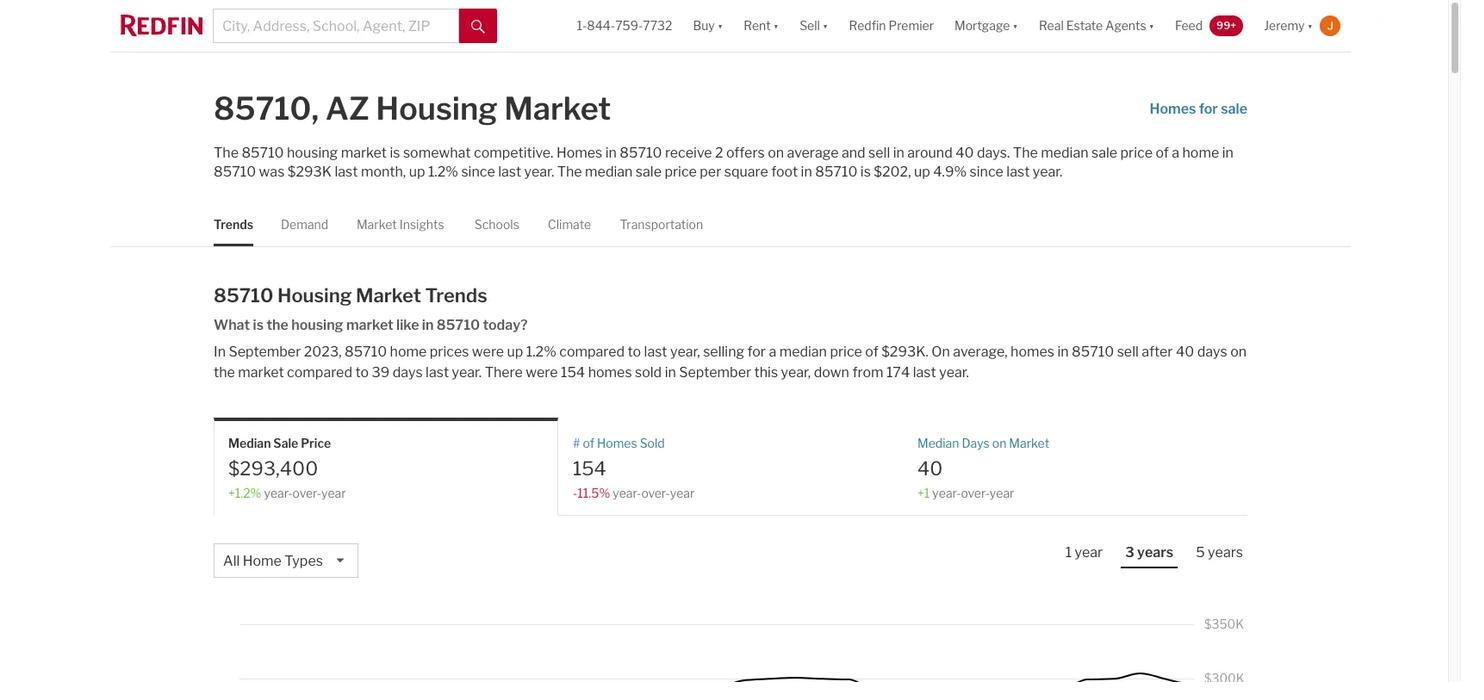 Task type: locate. For each thing, give the bounding box(es) containing it.
40 inside the 85710 housing market is somewhat competitive. homes in 85710 receive 2 offers on average and sell in around 40 days. the median sale price of a home in 85710 was $293k last month, up 1.2% since last year. the median sale price per square foot in 85710 is $202, up 4.9% since last year.
[[956, 145, 974, 161]]

3 year- from the left
[[933, 486, 961, 500]]

1 horizontal spatial housing
[[376, 90, 498, 128]]

▾ right 'sell'
[[823, 18, 828, 33]]

year- inside median sale price $293,400 +1.2% year-over-year
[[264, 486, 293, 500]]

last up sold
[[644, 344, 667, 360]]

1 vertical spatial a
[[769, 344, 777, 360]]

receive
[[665, 145, 712, 161]]

40 right after
[[1176, 344, 1195, 360]]

trends left the demand
[[214, 217, 253, 232]]

1 since from the left
[[461, 164, 495, 180]]

homes inside # of homes sold 154 -11.5% year-over-year
[[597, 436, 637, 451]]

1 horizontal spatial years
[[1208, 545, 1243, 561]]

the right what
[[267, 317, 289, 334]]

home down like
[[390, 344, 427, 360]]

1 horizontal spatial is
[[390, 145, 400, 161]]

median inside median sale price $293,400 +1.2% year-over-year
[[228, 436, 271, 451]]

demand
[[281, 217, 328, 232]]

1 horizontal spatial over-
[[641, 486, 670, 500]]

median up $293,400
[[228, 436, 271, 451]]

of up from
[[865, 344, 879, 360]]

1 vertical spatial days
[[393, 365, 423, 381]]

since down the competitive.
[[461, 164, 495, 180]]

▾ for sell ▾
[[823, 18, 828, 33]]

trends link
[[214, 203, 253, 247]]

year- right +1
[[933, 486, 961, 500]]

0 vertical spatial 154
[[561, 365, 585, 381]]

1 vertical spatial september
[[679, 365, 752, 381]]

year
[[321, 486, 346, 500], [670, 486, 695, 500], [990, 486, 1015, 500], [1075, 545, 1103, 561]]

sell inside "in september 2023, 85710 home prices were up 1.2% compared to last year, selling for a median price of $293k. on average, homes in 85710 sell after 40 days on the market compared to 39 days last year. there were 154 homes sold in september this year, down from 174 last year."
[[1117, 344, 1139, 360]]

2 horizontal spatial over-
[[961, 486, 990, 500]]

0 vertical spatial homes
[[1150, 101, 1196, 117]]

1 vertical spatial 40
[[1176, 344, 1195, 360]]

market insights link
[[357, 203, 444, 247]]

submit search image
[[471, 20, 485, 33]]

1 horizontal spatial since
[[970, 164, 1004, 180]]

0 vertical spatial trends
[[214, 217, 253, 232]]

0 vertical spatial were
[[472, 344, 504, 360]]

up inside "in september 2023, 85710 home prices were up 1.2% compared to last year, selling for a median price of $293k. on average, homes in 85710 sell after 40 days on the market compared to 39 days last year. there were 154 homes sold in september this year, down from 174 last year."
[[507, 344, 523, 360]]

1 vertical spatial the
[[214, 365, 235, 381]]

0 vertical spatial price
[[1121, 145, 1153, 161]]

1 vertical spatial 154
[[573, 457, 607, 480]]

1 vertical spatial for
[[748, 344, 766, 360]]

1 vertical spatial median
[[585, 164, 633, 180]]

▾ for mortgage ▾
[[1013, 18, 1018, 33]]

market up the what is the housing market like in 85710 today? at the left of the page
[[356, 285, 421, 307]]

of inside # of homes sold 154 -11.5% year-over-year
[[583, 436, 595, 451]]

1 horizontal spatial up
[[507, 344, 523, 360]]

median sale price $293,400 +1.2% year-over-year
[[228, 436, 346, 500]]

0 vertical spatial median
[[1041, 145, 1089, 161]]

1 years from the left
[[1138, 545, 1174, 561]]

all
[[223, 553, 240, 570]]

compared
[[559, 344, 625, 360], [287, 365, 352, 381]]

3 over- from the left
[[961, 486, 990, 500]]

0 vertical spatial on
[[768, 145, 784, 161]]

climate link
[[548, 203, 591, 247]]

the
[[214, 145, 239, 161], [1013, 145, 1038, 161], [557, 164, 582, 180]]

homes
[[1011, 344, 1055, 360], [588, 365, 632, 381]]

1 vertical spatial homes
[[557, 145, 603, 161]]

0 vertical spatial compared
[[559, 344, 625, 360]]

▾ right the agents
[[1149, 18, 1155, 33]]

up down somewhat
[[409, 164, 425, 180]]

1.2% down somewhat
[[428, 164, 458, 180]]

1 vertical spatial of
[[865, 344, 879, 360]]

0 horizontal spatial price
[[665, 164, 697, 180]]

market down what
[[238, 365, 284, 381]]

housing up somewhat
[[376, 90, 498, 128]]

1 vertical spatial 1.2%
[[526, 344, 557, 360]]

1 horizontal spatial of
[[865, 344, 879, 360]]

price down homes for sale link
[[1121, 145, 1153, 161]]

september down what
[[229, 344, 301, 360]]

2 horizontal spatial on
[[1231, 344, 1247, 360]]

market inside median days on market 40 +1 year-over-year
[[1009, 436, 1050, 451]]

0 horizontal spatial up
[[409, 164, 425, 180]]

on up foot
[[768, 145, 784, 161]]

0 horizontal spatial home
[[390, 344, 427, 360]]

4 ▾ from the left
[[1013, 18, 1018, 33]]

1 horizontal spatial median
[[918, 436, 959, 451]]

median inside median days on market 40 +1 year-over-year
[[918, 436, 959, 451]]

were up there
[[472, 344, 504, 360]]

1 horizontal spatial year-
[[613, 486, 641, 500]]

last
[[335, 164, 358, 180], [498, 164, 521, 180], [1007, 164, 1030, 180], [644, 344, 667, 360], [426, 365, 449, 381], [913, 365, 936, 381]]

market up the competitive.
[[504, 90, 611, 128]]

were right there
[[526, 365, 558, 381]]

154 inside # of homes sold 154 -11.5% year-over-year
[[573, 457, 607, 480]]

on inside "in september 2023, 85710 home prices were up 1.2% compared to last year, selling for a median price of $293k. on average, homes in 85710 sell after 40 days on the market compared to 39 days last year. there were 154 homes sold in september this year, down from 174 last year."
[[1231, 344, 1247, 360]]

2 horizontal spatial price
[[1121, 145, 1153, 161]]

1.2%
[[428, 164, 458, 180], [526, 344, 557, 360]]

11.5%
[[578, 486, 610, 500]]

median
[[1041, 145, 1089, 161], [585, 164, 633, 180], [780, 344, 827, 360]]

home down homes for sale link
[[1183, 145, 1219, 161]]

over- inside # of homes sold 154 -11.5% year-over-year
[[641, 486, 670, 500]]

over-
[[293, 486, 321, 500], [641, 486, 670, 500], [961, 486, 990, 500]]

2 vertical spatial price
[[830, 344, 862, 360]]

1-
[[577, 18, 587, 33]]

homes
[[1150, 101, 1196, 117], [557, 145, 603, 161], [597, 436, 637, 451]]

0 horizontal spatial year-
[[264, 486, 293, 500]]

foot
[[771, 164, 798, 180]]

year inside median days on market 40 +1 year-over-year
[[990, 486, 1015, 500]]

1 vertical spatial homes
[[588, 365, 632, 381]]

up up there
[[507, 344, 523, 360]]

median left days
[[918, 436, 959, 451]]

year, left selling
[[670, 344, 700, 360]]

5 ▾ from the left
[[1149, 18, 1155, 33]]

month,
[[361, 164, 406, 180]]

3 years button
[[1121, 544, 1178, 569]]

0 vertical spatial 40
[[956, 145, 974, 161]]

home
[[1183, 145, 1219, 161], [390, 344, 427, 360]]

over- down days
[[961, 486, 990, 500]]

of down homes for sale link
[[1156, 145, 1169, 161]]

0 horizontal spatial a
[[769, 344, 777, 360]]

days
[[1198, 344, 1228, 360], [393, 365, 423, 381]]

1 horizontal spatial the
[[267, 317, 289, 334]]

on inside median days on market 40 +1 year-over-year
[[992, 436, 1007, 451]]

a inside the 85710 housing market is somewhat competitive. homes in 85710 receive 2 offers on average and sell in around 40 days. the median sale price of a home in 85710 was $293k last month, up 1.2% since last year. the median sale price per square foot in 85710 is $202, up 4.9% since last year.
[[1172, 145, 1180, 161]]

1 year- from the left
[[264, 486, 293, 500]]

year,
[[670, 344, 700, 360], [781, 365, 811, 381]]

0 vertical spatial days
[[1198, 344, 1228, 360]]

market down 85710 housing market trends
[[346, 317, 394, 334]]

1 vertical spatial is
[[861, 164, 871, 180]]

redfin premier
[[849, 18, 934, 33]]

trends up the prices
[[425, 285, 487, 307]]

housing up the $293k
[[287, 145, 338, 161]]

2 vertical spatial 40
[[918, 457, 943, 480]]

to up sold
[[628, 344, 641, 360]]

is down and at the top
[[861, 164, 871, 180]]

housing up the 2023,
[[291, 317, 343, 334]]

trends
[[214, 217, 253, 232], [425, 285, 487, 307]]

year- right 11.5%
[[613, 486, 641, 500]]

the down 85710,
[[214, 145, 239, 161]]

2 horizontal spatial of
[[1156, 145, 1169, 161]]

0 horizontal spatial of
[[583, 436, 595, 451]]

1 vertical spatial compared
[[287, 365, 352, 381]]

homes down feed
[[1150, 101, 1196, 117]]

1 horizontal spatial sale
[[1092, 145, 1118, 161]]

3 ▾ from the left
[[823, 18, 828, 33]]

2 vertical spatial of
[[583, 436, 595, 451]]

in down homes for sale link
[[1222, 145, 1234, 161]]

0 vertical spatial home
[[1183, 145, 1219, 161]]

▾ left user photo
[[1308, 18, 1313, 33]]

in right like
[[422, 317, 434, 334]]

0 horizontal spatial year,
[[670, 344, 700, 360]]

▾ right rent
[[774, 18, 779, 33]]

housing
[[287, 145, 338, 161], [291, 317, 343, 334]]

the right days.
[[1013, 145, 1038, 161]]

housing up the 2023,
[[277, 285, 352, 307]]

2 since from the left
[[970, 164, 1004, 180]]

1 horizontal spatial year,
[[781, 365, 811, 381]]

844-
[[587, 18, 615, 33]]

1-844-759-7732 link
[[577, 18, 672, 33]]

2 median from the left
[[918, 436, 959, 451]]

home inside the 85710 housing market is somewhat competitive. homes in 85710 receive 2 offers on average and sell in around 40 days. the median sale price of a home in 85710 was $293k last month, up 1.2% since last year. the median sale price per square foot in 85710 is $202, up 4.9% since last year.
[[1183, 145, 1219, 161]]

2 years from the left
[[1208, 545, 1243, 561]]

0 vertical spatial housing
[[287, 145, 338, 161]]

last down days.
[[1007, 164, 1030, 180]]

a up this
[[769, 344, 777, 360]]

2 year- from the left
[[613, 486, 641, 500]]

the up climate
[[557, 164, 582, 180]]

85710 left after
[[1072, 344, 1114, 360]]

85710,
[[214, 90, 319, 128]]

is right what
[[253, 317, 264, 334]]

on inside the 85710 housing market is somewhat competitive. homes in 85710 receive 2 offers on average and sell in around 40 days. the median sale price of a home in 85710 was $293k last month, up 1.2% since last year. the median sale price per square foot in 85710 is $202, up 4.9% since last year.
[[768, 145, 784, 161]]

1 horizontal spatial days
[[1198, 344, 1228, 360]]

days right the 39
[[393, 365, 423, 381]]

1 horizontal spatial on
[[992, 436, 1007, 451]]

sell ▾ button
[[789, 0, 839, 52]]

price down receive
[[665, 164, 697, 180]]

2 vertical spatial median
[[780, 344, 827, 360]]

99+
[[1217, 19, 1237, 32]]

demand link
[[281, 203, 328, 247]]

on right days
[[992, 436, 1007, 451]]

is
[[390, 145, 400, 161], [861, 164, 871, 180], [253, 317, 264, 334]]

homes right the competitive.
[[557, 145, 603, 161]]

City, Address, School, Agent, ZIP search field
[[213, 9, 459, 43]]

154 up 11.5%
[[573, 457, 607, 480]]

year- inside median days on market 40 +1 year-over-year
[[933, 486, 961, 500]]

1 horizontal spatial the
[[557, 164, 582, 180]]

september
[[229, 344, 301, 360], [679, 365, 752, 381]]

0 horizontal spatial the
[[214, 365, 235, 381]]

1 vertical spatial price
[[665, 164, 697, 180]]

1 horizontal spatial to
[[628, 344, 641, 360]]

mortgage ▾
[[955, 18, 1018, 33]]

40 inside median days on market 40 +1 year-over-year
[[918, 457, 943, 480]]

for
[[1199, 101, 1218, 117], [748, 344, 766, 360]]

0 horizontal spatial 40
[[918, 457, 943, 480]]

in right average, on the bottom
[[1058, 344, 1069, 360]]

1 vertical spatial home
[[390, 344, 427, 360]]

0 horizontal spatial sale
[[636, 164, 662, 180]]

homes left sold
[[597, 436, 637, 451]]

40 up +1
[[918, 457, 943, 480]]

85710 up the 39
[[345, 344, 387, 360]]

2 over- from the left
[[641, 486, 670, 500]]

real
[[1039, 18, 1064, 33]]

a inside "in september 2023, 85710 home prices were up 1.2% compared to last year, selling for a median price of $293k. on average, homes in 85710 sell after 40 days on the market compared to 39 days last year. there were 154 homes sold in september this year, down from 174 last year."
[[769, 344, 777, 360]]

85710 housing market trends
[[214, 285, 487, 307]]

premier
[[889, 18, 934, 33]]

3
[[1126, 545, 1135, 561]]

over- down $293,400
[[293, 486, 321, 500]]

0 vertical spatial homes
[[1011, 344, 1055, 360]]

5 years button
[[1192, 544, 1248, 567]]

1 horizontal spatial homes
[[1011, 344, 1055, 360]]

homes left sold
[[588, 365, 632, 381]]

median up down
[[780, 344, 827, 360]]

1 horizontal spatial home
[[1183, 145, 1219, 161]]

sell left after
[[1117, 344, 1139, 360]]

up down around
[[914, 164, 930, 180]]

market up 'month,' at the top left of the page
[[341, 145, 387, 161]]

real estate agents ▾
[[1039, 18, 1155, 33]]

over- down sold
[[641, 486, 670, 500]]

0 horizontal spatial compared
[[287, 365, 352, 381]]

the 85710 housing market is somewhat competitive. homes in 85710 receive 2 offers on average and sell in around 40 days. the median sale price of a home in 85710 was $293k last month, up 1.2% since last year. the median sale price per square foot in 85710 is $202, up 4.9% since last year.
[[214, 145, 1234, 180]]

schools
[[475, 217, 519, 232]]

what
[[214, 317, 250, 334]]

price
[[1121, 145, 1153, 161], [665, 164, 697, 180], [830, 344, 862, 360]]

market
[[504, 90, 611, 128], [357, 217, 397, 232], [356, 285, 421, 307], [1009, 436, 1050, 451]]

years right 5
[[1208, 545, 1243, 561]]

2 ▾ from the left
[[774, 18, 779, 33]]

1 horizontal spatial 40
[[956, 145, 974, 161]]

0 horizontal spatial the
[[214, 145, 239, 161]]

a down homes for sale link
[[1172, 145, 1180, 161]]

1.2% inside the 85710 housing market is somewhat competitive. homes in 85710 receive 2 offers on average and sell in around 40 days. the median sale price of a home in 85710 was $293k last month, up 1.2% since last year. the median sale price per square foot in 85710 is $202, up 4.9% since last year.
[[428, 164, 458, 180]]

5
[[1196, 545, 1205, 561]]

square
[[724, 164, 768, 180]]

0 horizontal spatial since
[[461, 164, 495, 180]]

1 year button
[[1061, 544, 1108, 567]]

1 horizontal spatial for
[[1199, 101, 1218, 117]]

homes right average, on the bottom
[[1011, 344, 1055, 360]]

0 horizontal spatial over-
[[293, 486, 321, 500]]

september down selling
[[679, 365, 752, 381]]

2 vertical spatial on
[[992, 436, 1007, 451]]

1 ▾ from the left
[[718, 18, 723, 33]]

the inside "in september 2023, 85710 home prices were up 1.2% compared to last year, selling for a median price of $293k. on average, homes in 85710 sell after 40 days on the market compared to 39 days last year. there were 154 homes sold in september this year, down from 174 last year."
[[214, 365, 235, 381]]

1 vertical spatial on
[[1231, 344, 1247, 360]]

year, right this
[[781, 365, 811, 381]]

40 up 4.9%
[[956, 145, 974, 161]]

in left receive
[[605, 145, 617, 161]]

1 horizontal spatial median
[[780, 344, 827, 360]]

median right days.
[[1041, 145, 1089, 161]]

4.9%
[[933, 164, 967, 180]]

# of homes sold 154 -11.5% year-over-year
[[573, 436, 695, 500]]

0 horizontal spatial homes
[[588, 365, 632, 381]]

2 horizontal spatial 40
[[1176, 344, 1195, 360]]

sale
[[273, 436, 298, 451]]

▾ right mortgage
[[1013, 18, 1018, 33]]

1 vertical spatial sell
[[1117, 344, 1139, 360]]

to left the 39
[[355, 365, 369, 381]]

on
[[768, 145, 784, 161], [1231, 344, 1247, 360], [992, 436, 1007, 451]]

market inside the 85710 housing market is somewhat competitive. homes in 85710 receive 2 offers on average and sell in around 40 days. the median sale price of a home in 85710 was $293k last month, up 1.2% since last year. the median sale price per square foot in 85710 is $202, up 4.9% since last year.
[[341, 145, 387, 161]]

154 right there
[[561, 365, 585, 381]]

market
[[341, 145, 387, 161], [346, 317, 394, 334], [238, 365, 284, 381]]

real estate agents ▾ link
[[1039, 0, 1155, 52]]

over- inside median sale price $293,400 +1.2% year-over-year
[[293, 486, 321, 500]]

median for $293,400
[[228, 436, 271, 451]]

years inside 'button'
[[1208, 545, 1243, 561]]

years inside button
[[1138, 545, 1174, 561]]

today?
[[483, 317, 528, 334]]

$293,400
[[228, 457, 318, 480]]

for down feed
[[1199, 101, 1218, 117]]

years right 3
[[1138, 545, 1174, 561]]

median
[[228, 436, 271, 451], [918, 436, 959, 451]]

1 horizontal spatial a
[[1172, 145, 1180, 161]]

is up 'month,' at the top left of the page
[[390, 145, 400, 161]]

the down in
[[214, 365, 235, 381]]

on right after
[[1231, 344, 1247, 360]]

sell ▾
[[800, 18, 828, 33]]

85710 left was
[[214, 164, 256, 180]]

1 vertical spatial were
[[526, 365, 558, 381]]

85710 up what
[[214, 285, 273, 307]]

0 horizontal spatial years
[[1138, 545, 1174, 561]]

days.
[[977, 145, 1010, 161]]

of right #
[[583, 436, 595, 451]]

year inside median sale price $293,400 +1.2% year-over-year
[[321, 486, 346, 500]]

0 horizontal spatial for
[[748, 344, 766, 360]]

1 vertical spatial housing
[[291, 317, 343, 334]]

average,
[[953, 344, 1008, 360]]

0 vertical spatial sale
[[1221, 101, 1248, 117]]

agents
[[1106, 18, 1147, 33]]

years for 3 years
[[1138, 545, 1174, 561]]

average
[[787, 145, 839, 161]]

up
[[409, 164, 425, 180], [914, 164, 930, 180], [507, 344, 523, 360]]

years
[[1138, 545, 1174, 561], [1208, 545, 1243, 561]]

since
[[461, 164, 495, 180], [970, 164, 1004, 180]]

1 median from the left
[[228, 436, 271, 451]]

1.2% inside "in september 2023, 85710 home prices were up 1.2% compared to last year, selling for a median price of $293k. on average, homes in 85710 sell after 40 days on the market compared to 39 days last year. there were 154 homes sold in september this year, down from 174 last year."
[[526, 344, 557, 360]]

for inside "in september 2023, 85710 home prices were up 1.2% compared to last year, selling for a median price of $293k. on average, homes in 85710 sell after 40 days on the market compared to 39 days last year. there were 154 homes sold in september this year, down from 174 last year."
[[748, 344, 766, 360]]

2 horizontal spatial the
[[1013, 145, 1038, 161]]

selling
[[703, 344, 745, 360]]

year- down $293,400
[[264, 486, 293, 500]]

1 horizontal spatial 1.2%
[[526, 344, 557, 360]]

1 over- from the left
[[293, 486, 321, 500]]

85710 down and at the top
[[815, 164, 858, 180]]

market left the insights
[[357, 217, 397, 232]]

since down days.
[[970, 164, 1004, 180]]

▾ right buy
[[718, 18, 723, 33]]

market right days
[[1009, 436, 1050, 451]]

median up climate
[[585, 164, 633, 180]]

6 ▾ from the left
[[1308, 18, 1313, 33]]

0 vertical spatial a
[[1172, 145, 1180, 161]]

2 horizontal spatial year-
[[933, 486, 961, 500]]

market inside "in september 2023, 85710 home prices were up 1.2% compared to last year, selling for a median price of $293k. on average, homes in 85710 sell after 40 days on the market compared to 39 days last year. there were 154 homes sold in september this year, down from 174 last year."
[[238, 365, 284, 381]]

schools link
[[475, 203, 519, 247]]

price
[[301, 436, 331, 451]]



Task type: describe. For each thing, give the bounding box(es) containing it.
+1
[[918, 486, 930, 500]]

759-
[[615, 18, 643, 33]]

year inside button
[[1075, 545, 1103, 561]]

$293k.
[[882, 344, 929, 360]]

rent ▾ button
[[744, 0, 779, 52]]

user photo image
[[1320, 16, 1341, 36]]

1 vertical spatial year,
[[781, 365, 811, 381]]

mortgage
[[955, 18, 1010, 33]]

all home types
[[223, 553, 323, 570]]

real estate agents ▾ button
[[1029, 0, 1165, 52]]

in up $202, on the right of the page
[[893, 145, 905, 161]]

1 horizontal spatial trends
[[425, 285, 487, 307]]

85710 left receive
[[620, 145, 662, 161]]

sell
[[800, 18, 820, 33]]

0 vertical spatial is
[[390, 145, 400, 161]]

prices
[[430, 344, 469, 360]]

▾ for rent ▾
[[774, 18, 779, 33]]

down
[[814, 365, 850, 381]]

#
[[573, 436, 580, 451]]

homes for sale link
[[1150, 82, 1248, 137]]

sold
[[640, 436, 665, 451]]

▾ inside dropdown button
[[1149, 18, 1155, 33]]

year inside # of homes sold 154 -11.5% year-over-year
[[670, 486, 695, 500]]

transportation link
[[620, 203, 703, 247]]

+1.2%
[[228, 486, 261, 500]]

1 horizontal spatial were
[[526, 365, 558, 381]]

0 horizontal spatial is
[[253, 317, 264, 334]]

az
[[325, 90, 369, 128]]

years for 5 years
[[1208, 545, 1243, 561]]

2
[[715, 145, 723, 161]]

redfin
[[849, 18, 886, 33]]

$293k
[[288, 164, 332, 180]]

home inside "in september 2023, 85710 home prices were up 1.2% compared to last year, selling for a median price of $293k. on average, homes in 85710 sell after 40 days on the market compared to 39 days last year. there were 154 homes sold in september this year, down from 174 last year."
[[390, 344, 427, 360]]

over- inside median days on market 40 +1 year-over-year
[[961, 486, 990, 500]]

1 year
[[1066, 545, 1103, 561]]

home
[[243, 553, 282, 570]]

mortgage ▾ button
[[955, 0, 1018, 52]]

2 horizontal spatial sale
[[1221, 101, 1248, 117]]

174
[[887, 365, 910, 381]]

median for 40
[[918, 436, 959, 451]]

0 horizontal spatial housing
[[277, 285, 352, 307]]

1 horizontal spatial september
[[679, 365, 752, 381]]

in right sold
[[665, 365, 676, 381]]

market insights
[[357, 217, 444, 232]]

39
[[372, 365, 390, 381]]

2023,
[[304, 344, 342, 360]]

2 vertical spatial sale
[[636, 164, 662, 180]]

rent ▾ button
[[733, 0, 789, 52]]

after
[[1142, 344, 1173, 360]]

buy ▾ button
[[683, 0, 733, 52]]

median inside "in september 2023, 85710 home prices were up 1.2% compared to last year, selling for a median price of $293k. on average, homes in 85710 sell after 40 days on the market compared to 39 days last year. there were 154 homes sold in september this year, down from 174 last year."
[[780, 344, 827, 360]]

0 vertical spatial housing
[[376, 90, 498, 128]]

median days on market 40 +1 year-over-year
[[918, 436, 1050, 500]]

1 vertical spatial to
[[355, 365, 369, 381]]

0 vertical spatial september
[[229, 344, 301, 360]]

what is the housing market like in 85710 today?
[[214, 317, 528, 334]]

this
[[754, 365, 778, 381]]

like
[[396, 317, 419, 334]]

homes inside the 85710 housing market is somewhat competitive. homes in 85710 receive 2 offers on average and sell in around 40 days. the median sale price of a home in 85710 was $293k last month, up 1.2% since last year. the median sale price per square foot in 85710 is $202, up 4.9% since last year.
[[557, 145, 603, 161]]

rent
[[744, 18, 771, 33]]

there
[[485, 365, 523, 381]]

85710 up the prices
[[437, 317, 480, 334]]

of inside the 85710 housing market is somewhat competitive. homes in 85710 receive 2 offers on average and sell in around 40 days. the median sale price of a home in 85710 was $293k last month, up 1.2% since last year. the median sale price per square foot in 85710 is $202, up 4.9% since last year.
[[1156, 145, 1169, 161]]

1 vertical spatial market
[[346, 317, 394, 334]]

2 horizontal spatial is
[[861, 164, 871, 180]]

2 horizontal spatial median
[[1041, 145, 1089, 161]]

85710, az housing market
[[214, 90, 611, 128]]

last right the $293k
[[335, 164, 358, 180]]

competitive.
[[474, 145, 554, 161]]

last down the competitive.
[[498, 164, 521, 180]]

for inside homes for sale link
[[1199, 101, 1218, 117]]

mortgage ▾ button
[[944, 0, 1029, 52]]

from
[[853, 365, 884, 381]]

1 vertical spatial sale
[[1092, 145, 1118, 161]]

0 horizontal spatial days
[[393, 365, 423, 381]]

154 inside "in september 2023, 85710 home prices were up 1.2% compared to last year, selling for a median price of $293k. on average, homes in 85710 sell after 40 days on the market compared to 39 days last year. there were 154 homes sold in september this year, down from 174 last year."
[[561, 365, 585, 381]]

was
[[259, 164, 285, 180]]

estate
[[1067, 18, 1103, 33]]

▾ for jeremy ▾
[[1308, 18, 1313, 33]]

buy ▾
[[693, 18, 723, 33]]

0 horizontal spatial median
[[585, 164, 633, 180]]

0 vertical spatial to
[[628, 344, 641, 360]]

jeremy
[[1264, 18, 1305, 33]]

$202,
[[874, 164, 911, 180]]

-
[[573, 486, 578, 500]]

jeremy ▾
[[1264, 18, 1313, 33]]

types
[[285, 553, 323, 570]]

of inside "in september 2023, 85710 home prices were up 1.2% compared to last year, selling for a median price of $293k. on average, homes in 85710 sell after 40 days on the market compared to 39 days last year. there were 154 homes sold in september this year, down from 174 last year."
[[865, 344, 879, 360]]

0 vertical spatial year,
[[670, 344, 700, 360]]

market inside "link"
[[357, 217, 397, 232]]

in
[[214, 344, 226, 360]]

1-844-759-7732
[[577, 18, 672, 33]]

days
[[962, 436, 990, 451]]

offers
[[726, 145, 765, 161]]

insights
[[400, 217, 444, 232]]

per
[[700, 164, 721, 180]]

on
[[932, 344, 950, 360]]

sell inside the 85710 housing market is somewhat competitive. homes in 85710 receive 2 offers on average and sell in around 40 days. the median sale price of a home in 85710 was $293k last month, up 1.2% since last year. the median sale price per square foot in 85710 is $202, up 4.9% since last year.
[[869, 145, 890, 161]]

0 vertical spatial the
[[267, 317, 289, 334]]

2 horizontal spatial up
[[914, 164, 930, 180]]

rent ▾
[[744, 18, 779, 33]]

last down on
[[913, 365, 936, 381]]

buy ▾ button
[[693, 0, 723, 52]]

transportation
[[620, 217, 703, 232]]

last down the prices
[[426, 365, 449, 381]]

85710 up was
[[242, 145, 284, 161]]

▾ for buy ▾
[[718, 18, 723, 33]]

price inside "in september 2023, 85710 home prices were up 1.2% compared to last year, selling for a median price of $293k. on average, homes in 85710 sell after 40 days on the market compared to 39 days last year. there were 154 homes sold in september this year, down from 174 last year."
[[830, 344, 862, 360]]

redfin premier button
[[839, 0, 944, 52]]

0 horizontal spatial trends
[[214, 217, 253, 232]]

homes for sale
[[1150, 101, 1248, 117]]

5 years
[[1196, 545, 1243, 561]]

housing inside the 85710 housing market is somewhat competitive. homes in 85710 receive 2 offers on average and sell in around 40 days. the median sale price of a home in 85710 was $293k last month, up 1.2% since last year. the median sale price per square foot in 85710 is $202, up 4.9% since last year.
[[287, 145, 338, 161]]

buy
[[693, 18, 715, 33]]

sold
[[635, 365, 662, 381]]

1
[[1066, 545, 1072, 561]]

feed
[[1175, 18, 1203, 33]]

year- inside # of homes sold 154 -11.5% year-over-year
[[613, 486, 641, 500]]

in september 2023, 85710 home prices were up 1.2% compared to last year, selling for a median price of $293k. on average, homes in 85710 sell after 40 days on the market compared to 39 days last year. there were 154 homes sold in september this year, down from 174 last year.
[[214, 344, 1247, 381]]

40 inside "in september 2023, 85710 home prices were up 1.2% compared to last year, selling for a median price of $293k. on average, homes in 85710 sell after 40 days on the market compared to 39 days last year. there were 154 homes sold in september this year, down from 174 last year."
[[1176, 344, 1195, 360]]

in down average on the top right of the page
[[801, 164, 812, 180]]

and
[[842, 145, 866, 161]]



Task type: vqa. For each thing, say whether or not it's contained in the screenshot.


